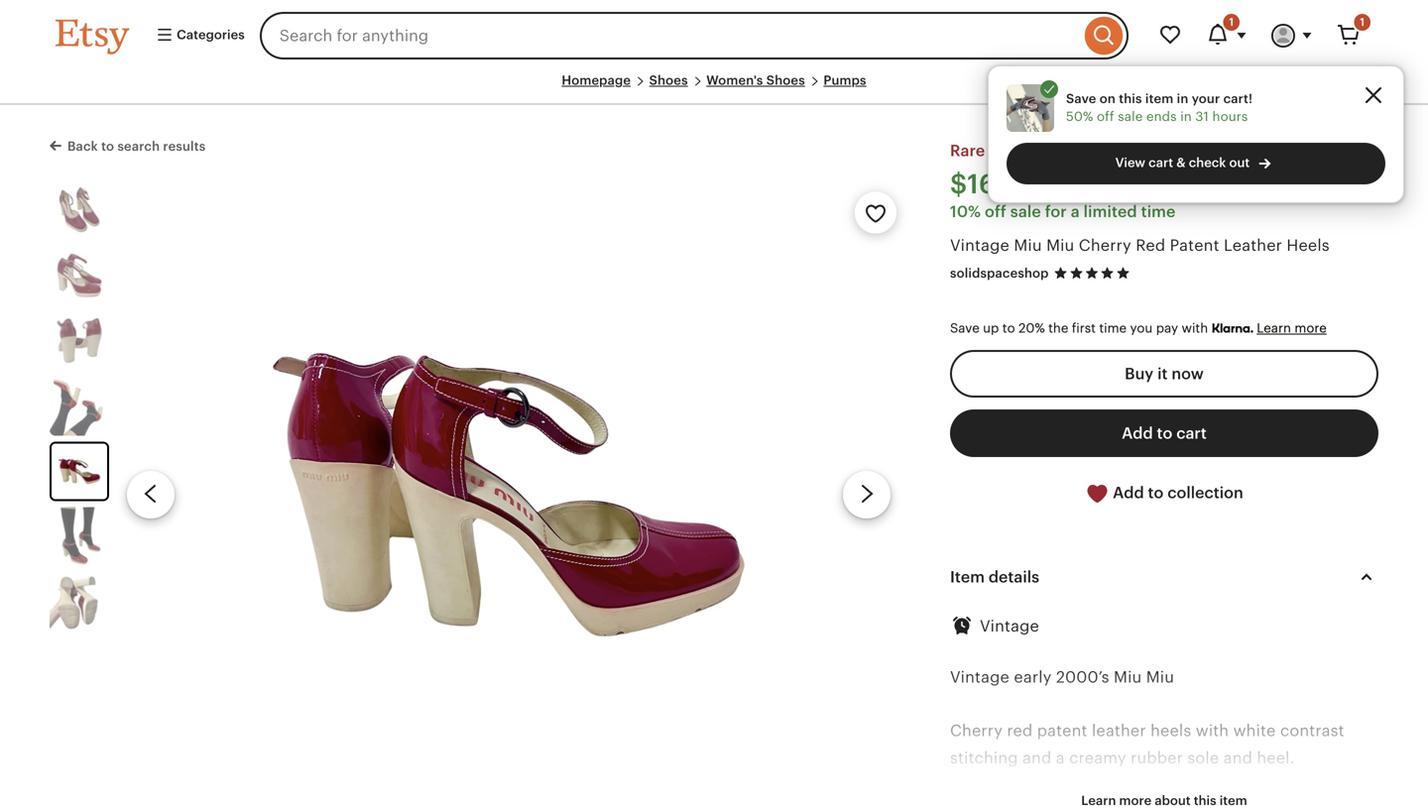Task type: vqa. For each thing, say whether or not it's contained in the screenshot.
the see program terms link
no



Task type: describe. For each thing, give the bounding box(es) containing it.
add to cart
[[1122, 424, 1207, 442]]

vintage for vintage
[[980, 618, 1040, 636]]

you
[[1131, 321, 1153, 336]]

to for back to search results
[[101, 139, 114, 154]]

collection
[[1168, 484, 1244, 502]]

save up to 20% the first time you pay with klarna. learn more
[[951, 321, 1327, 337]]

patent
[[1038, 723, 1088, 740]]

learn
[[1257, 321, 1292, 336]]

women's
[[707, 73, 764, 88]]

with inside "cherry red patent leather heels with white contrast stitching and a creamy rubber sole and heel."
[[1196, 723, 1230, 740]]

0 vertical spatial in
[[1177, 91, 1189, 106]]

rare find, already in 4 carts
[[951, 142, 1161, 160]]

red
[[1008, 723, 1033, 740]]

search
[[118, 139, 160, 154]]

it
[[1158, 365, 1168, 383]]

1 horizontal spatial vintage miu miu cherry red patent leather heels image 5 image
[[194, 180, 824, 807]]

out
[[1230, 155, 1250, 170]]

1 horizontal spatial a
[[1071, 203, 1080, 221]]

cart!
[[1224, 91, 1253, 106]]

categories banner
[[20, 0, 1409, 71]]

2 shoes from the left
[[767, 73, 806, 88]]

to for add to collection
[[1149, 484, 1164, 502]]

miu down 10% off sale for a limited time at the top right of the page
[[1047, 236, 1075, 254]]

heels
[[1287, 236, 1330, 254]]

vintage early 2000's miu miu
[[951, 669, 1175, 686]]

pumps
[[824, 73, 867, 88]]

patent
[[1170, 236, 1220, 254]]

rubber
[[1131, 750, 1184, 767]]

leather
[[1224, 236, 1283, 254]]

miu up heels
[[1147, 669, 1175, 686]]

save on this item in your cart! 50% off sale ends in 31 hours
[[1067, 91, 1253, 124]]

vintage miu miu cherry red patent leather heels image 6 image
[[50, 507, 109, 567]]

buy
[[1125, 365, 1154, 383]]

20%
[[1019, 321, 1046, 336]]

pay
[[1157, 321, 1179, 336]]

10%
[[951, 203, 981, 221]]

1 horizontal spatial cherry
[[1079, 236, 1132, 254]]

limited
[[1084, 203, 1138, 221]]

homepage link
[[562, 73, 631, 88]]

4
[[1108, 142, 1118, 160]]

categories
[[174, 27, 245, 42]]

item
[[951, 569, 985, 587]]

on
[[1100, 91, 1116, 106]]

carts
[[1122, 142, 1161, 160]]

results
[[163, 139, 206, 154]]

stitching
[[951, 750, 1019, 767]]

rare
[[951, 142, 986, 160]]

women's shoes
[[707, 73, 806, 88]]

sale inside save on this item in your cart! 50% off sale ends in 31 hours
[[1119, 109, 1143, 124]]

Search for anything text field
[[260, 12, 1081, 60]]

sole
[[1188, 750, 1220, 767]]

solidspaceshop link
[[951, 266, 1049, 281]]

2 vertical spatial in
[[1090, 142, 1104, 160]]

add to collection button
[[951, 469, 1379, 518]]

more
[[1295, 321, 1327, 336]]

1 vertical spatial off
[[985, 203, 1007, 221]]

homepage
[[562, 73, 631, 88]]

the
[[1049, 321, 1069, 336]]

1 and from the left
[[1023, 750, 1052, 767]]

heels
[[1151, 723, 1192, 740]]

vintage miu miu cherry red patent leather heels image 7 image
[[50, 573, 109, 632]]

heel.
[[1258, 750, 1295, 767]]

first
[[1072, 321, 1096, 336]]

red
[[1136, 236, 1166, 254]]

50%
[[1067, 109, 1094, 124]]

hours
[[1213, 109, 1249, 124]]

categories button
[[141, 18, 254, 54]]

item details
[[951, 569, 1040, 587]]

now
[[1172, 365, 1204, 383]]

already
[[1029, 142, 1086, 160]]

white
[[1234, 723, 1277, 740]]

1 link
[[1326, 12, 1373, 60]]

shoes link
[[650, 73, 688, 88]]

ends
[[1147, 109, 1177, 124]]

to for add to cart
[[1157, 424, 1173, 442]]

leather
[[1092, 723, 1147, 740]]

buy it now
[[1125, 365, 1204, 383]]

vintage for vintage miu miu cherry red patent leather heels
[[951, 236, 1010, 254]]



Task type: locate. For each thing, give the bounding box(es) containing it.
off
[[1097, 109, 1115, 124], [985, 203, 1007, 221]]

to left collection
[[1149, 484, 1164, 502]]

and down red
[[1023, 750, 1052, 767]]

1 horizontal spatial save
[[1067, 91, 1097, 106]]

to down the buy it now button
[[1157, 424, 1173, 442]]

time
[[1142, 203, 1176, 221], [1100, 321, 1127, 336]]

0 horizontal spatial save
[[951, 321, 980, 336]]

0 horizontal spatial vintage miu miu cherry red patent leather heels image 5 image
[[52, 444, 107, 499]]

cart inside button
[[1177, 424, 1207, 442]]

with
[[1182, 321, 1209, 336], [1196, 723, 1230, 740]]

vintage miu miu cherry red patent leather heels image 5 image
[[194, 180, 824, 807], [52, 444, 107, 499]]

add for add to collection
[[1113, 484, 1145, 502]]

vintage miu miu cherry red patent leather heels image 3 image
[[50, 311, 109, 370]]

save left up
[[951, 321, 980, 336]]

2 1 from the left
[[1361, 16, 1365, 28]]

off down on
[[1097, 109, 1115, 124]]

none search field inside categories banner
[[260, 12, 1129, 60]]

add
[[1122, 424, 1154, 442], [1113, 484, 1145, 502]]

sale
[[1119, 109, 1143, 124], [1011, 203, 1042, 221]]

$166.50 $185.00
[[951, 169, 1113, 199]]

1 shoes from the left
[[650, 73, 688, 88]]

add to cart button
[[951, 410, 1379, 457]]

save up 50%
[[1067, 91, 1097, 106]]

off inside save on this item in your cart! 50% off sale ends in 31 hours
[[1097, 109, 1115, 124]]

buy it now button
[[951, 350, 1379, 398]]

time for limited
[[1142, 203, 1176, 221]]

vintage for vintage early 2000's miu miu
[[951, 669, 1010, 686]]

pumps link
[[824, 73, 867, 88]]

a
[[1071, 203, 1080, 221], [1056, 750, 1065, 767]]

vintage miu miu cherry red patent leather heels image 1 image
[[50, 180, 109, 239]]

to right back
[[101, 139, 114, 154]]

1 vertical spatial cart
[[1177, 424, 1207, 442]]

1 horizontal spatial cart
[[1177, 424, 1207, 442]]

1 horizontal spatial and
[[1224, 750, 1253, 767]]

save inside save on this item in your cart! 50% off sale ends in 31 hours
[[1067, 91, 1097, 106]]

0 horizontal spatial sale
[[1011, 203, 1042, 221]]

for
[[1046, 203, 1067, 221]]

shoes
[[650, 73, 688, 88], [767, 73, 806, 88]]

1
[[1230, 16, 1234, 28], [1361, 16, 1365, 28]]

view cart & check out
[[1116, 155, 1250, 170]]

early
[[1014, 669, 1052, 686]]

0 horizontal spatial 1
[[1230, 16, 1234, 28]]

vintage miu miu cherry red patent leather heels image 2 image
[[50, 245, 109, 305]]

miu up solidspaceshop
[[1014, 236, 1043, 254]]

1 vertical spatial cherry
[[951, 723, 1003, 740]]

vintage
[[951, 236, 1010, 254], [980, 618, 1040, 636], [951, 669, 1010, 686]]

item
[[1146, 91, 1174, 106]]

add down add to cart
[[1113, 484, 1145, 502]]

cherry down limited
[[1079, 236, 1132, 254]]

1 horizontal spatial sale
[[1119, 109, 1143, 124]]

off down $166.50
[[985, 203, 1007, 221]]

add to collection
[[1110, 484, 1244, 502]]

view
[[1116, 155, 1146, 170]]

shoes down search for anything text box
[[650, 73, 688, 88]]

miu
[[1014, 236, 1043, 254], [1047, 236, 1075, 254], [1114, 669, 1142, 686], [1147, 669, 1175, 686]]

to
[[101, 139, 114, 154], [1003, 321, 1016, 336], [1157, 424, 1173, 442], [1149, 484, 1164, 502]]

1 horizontal spatial shoes
[[767, 73, 806, 88]]

vintage miu miu cherry red patent leather heels
[[951, 236, 1330, 254]]

find,
[[990, 142, 1025, 160]]

save inside save up to 20% the first time you pay with klarna. learn more
[[951, 321, 980, 336]]

time up red
[[1142, 203, 1176, 221]]

None search field
[[260, 12, 1129, 60]]

to inside back to search results link
[[101, 139, 114, 154]]

cherry up stitching
[[951, 723, 1003, 740]]

your
[[1192, 91, 1221, 106]]

with right pay
[[1182, 321, 1209, 336]]

1 button
[[1195, 12, 1260, 60]]

31
[[1196, 109, 1209, 124]]

$166.50
[[951, 169, 1056, 199]]

1 vertical spatial with
[[1196, 723, 1230, 740]]

1 vertical spatial vintage
[[980, 618, 1040, 636]]

0 vertical spatial time
[[1142, 203, 1176, 221]]

1 vertical spatial add
[[1113, 484, 1145, 502]]

cart down the now at the right of the page
[[1177, 424, 1207, 442]]

2 and from the left
[[1224, 750, 1253, 767]]

0 horizontal spatial a
[[1056, 750, 1065, 767]]

miu right 2000's
[[1114, 669, 1142, 686]]

1 horizontal spatial 1
[[1361, 16, 1365, 28]]

and down white
[[1224, 750, 1253, 767]]

cart
[[1149, 155, 1174, 170], [1177, 424, 1207, 442]]

0 horizontal spatial time
[[1100, 321, 1127, 336]]

menu bar containing homepage
[[56, 71, 1373, 105]]

save
[[1067, 91, 1097, 106], [951, 321, 980, 336]]

vintage down details
[[980, 618, 1040, 636]]

to right up
[[1003, 321, 1016, 336]]

cherry
[[1079, 236, 1132, 254], [951, 723, 1003, 740]]

2 vertical spatial vintage
[[951, 669, 1010, 686]]

cherry red patent leather heels with white contrast stitching and a creamy rubber sole and heel.
[[951, 723, 1345, 767]]

cart left &
[[1149, 155, 1174, 170]]

2000's
[[1057, 669, 1110, 686]]

with up sole
[[1196, 723, 1230, 740]]

in
[[1177, 91, 1189, 106], [1181, 109, 1193, 124], [1090, 142, 1104, 160]]

0 vertical spatial a
[[1071, 203, 1080, 221]]

time left you
[[1100, 321, 1127, 336]]

0 horizontal spatial and
[[1023, 750, 1052, 767]]

contrast
[[1281, 723, 1345, 740]]

a inside "cherry red patent leather heels with white contrast stitching and a creamy rubber sole and heel."
[[1056, 750, 1065, 767]]

save for klarna.
[[951, 321, 980, 336]]

$185.00
[[1062, 177, 1113, 192]]

vintage miu miu cherry red patent leather heels image 4 image
[[50, 376, 109, 436]]

cherry inside "cherry red patent leather heels with white contrast stitching and a creamy rubber sole and heel."
[[951, 723, 1003, 740]]

0 horizontal spatial shoes
[[650, 73, 688, 88]]

in left 31
[[1181, 109, 1193, 124]]

in left 4
[[1090, 142, 1104, 160]]

1 vertical spatial time
[[1100, 321, 1127, 336]]

sale down this
[[1119, 109, 1143, 124]]

creamy
[[1070, 750, 1127, 767]]

0 vertical spatial vintage
[[951, 236, 1010, 254]]

0 vertical spatial cart
[[1149, 155, 1174, 170]]

add for add to cart
[[1122, 424, 1154, 442]]

0 vertical spatial off
[[1097, 109, 1115, 124]]

1 vertical spatial save
[[951, 321, 980, 336]]

add down the buy
[[1122, 424, 1154, 442]]

to inside add to cart button
[[1157, 424, 1173, 442]]

view cart & check out link
[[1007, 143, 1386, 185]]

0 vertical spatial cherry
[[1079, 236, 1132, 254]]

0 horizontal spatial off
[[985, 203, 1007, 221]]

0 horizontal spatial cherry
[[951, 723, 1003, 740]]

back to search results link
[[50, 135, 206, 156]]

learn more button
[[1257, 321, 1327, 336]]

up
[[983, 321, 1000, 336]]

shoes right women's
[[767, 73, 806, 88]]

and
[[1023, 750, 1052, 767], [1224, 750, 1253, 767]]

0 vertical spatial sale
[[1119, 109, 1143, 124]]

0 horizontal spatial cart
[[1149, 155, 1174, 170]]

in right item
[[1177, 91, 1189, 106]]

a down patent
[[1056, 750, 1065, 767]]

1 inside dropdown button
[[1230, 16, 1234, 28]]

0 vertical spatial add
[[1122, 424, 1154, 442]]

0 vertical spatial save
[[1067, 91, 1097, 106]]

to inside add to collection button
[[1149, 484, 1164, 502]]

klarna.
[[1212, 321, 1254, 337]]

0 vertical spatial with
[[1182, 321, 1209, 336]]

10% off sale for a limited time
[[951, 203, 1176, 221]]

save for ends
[[1067, 91, 1097, 106]]

1 vertical spatial in
[[1181, 109, 1193, 124]]

solidspaceshop
[[951, 266, 1049, 281]]

time inside save up to 20% the first time you pay with klarna. learn more
[[1100, 321, 1127, 336]]

check
[[1189, 155, 1227, 170]]

add inside button
[[1113, 484, 1145, 502]]

1 1 from the left
[[1230, 16, 1234, 28]]

1 vertical spatial a
[[1056, 750, 1065, 767]]

1 horizontal spatial off
[[1097, 109, 1115, 124]]

this
[[1119, 91, 1143, 106]]

a right for
[[1071, 203, 1080, 221]]

time for first
[[1100, 321, 1127, 336]]

&
[[1177, 155, 1186, 170]]

1 vertical spatial sale
[[1011, 203, 1042, 221]]

item details button
[[933, 554, 1397, 601]]

menu bar
[[56, 71, 1373, 105]]

to inside save up to 20% the first time you pay with klarna. learn more
[[1003, 321, 1016, 336]]

back
[[67, 139, 98, 154]]

sale down $166.50 $185.00
[[1011, 203, 1042, 221]]

1 horizontal spatial time
[[1142, 203, 1176, 221]]

vintage left early
[[951, 669, 1010, 686]]

back to search results
[[67, 139, 206, 154]]

with inside save up to 20% the first time you pay with klarna. learn more
[[1182, 321, 1209, 336]]

add inside button
[[1122, 424, 1154, 442]]

details
[[989, 569, 1040, 587]]

vintage up solidspaceshop
[[951, 236, 1010, 254]]

women's shoes link
[[707, 73, 806, 88]]



